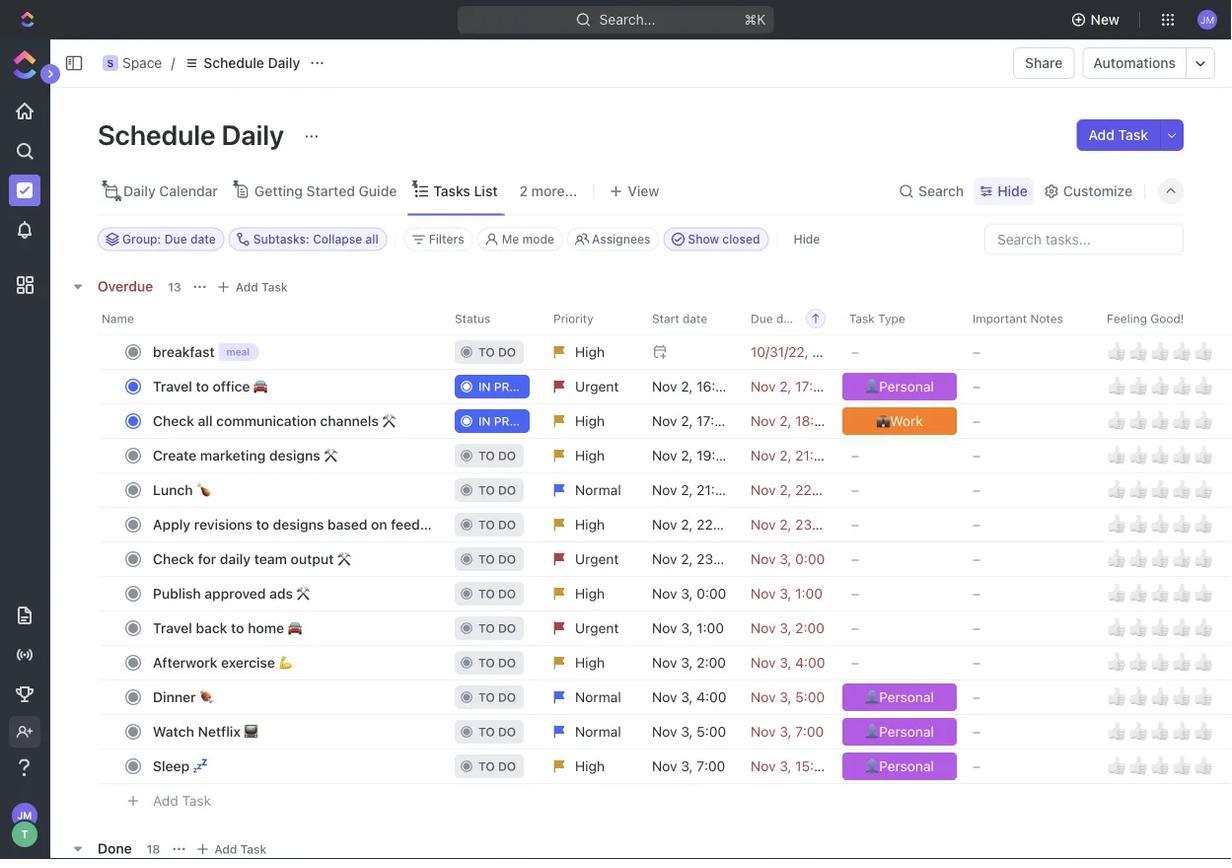 Task type: describe. For each thing, give the bounding box(es) containing it.
in for high
[[479, 414, 491, 428]]

automations
[[1094, 55, 1176, 71]]

1 vertical spatial schedule
[[98, 118, 216, 150]]

to do for check for daily team output ⚒️
[[479, 552, 516, 566]]

feeling
[[1107, 311, 1147, 325]]

apply revisions to designs based on feedback from supervisor ⚒️ link
[[148, 510, 576, 539]]

create marketing designs ⚒️ link
[[148, 441, 439, 470]]

2 more...
[[520, 183, 578, 199]]

task down sleep 💤 link
[[240, 842, 267, 856]]

home
[[248, 620, 284, 636]]

/
[[171, 55, 175, 71]]

– button for apply revisions to designs based on feedback from supervisor ⚒️
[[961, 507, 1095, 542]]

from
[[455, 516, 486, 532]]

to do button for check for daily team output ⚒️
[[443, 541, 542, 577]]

add task button right 18
[[191, 837, 275, 859]]

1 horizontal spatial 🚘
[[288, 620, 302, 636]]

👤personal for sleep 💤
[[866, 758, 934, 774]]

schedule daily link
[[179, 51, 305, 75]]

to for apply revisions to designs based on feedback from supervisor ⚒️
[[479, 518, 495, 531]]

afterwork exercise 💪 link
[[148, 648, 439, 677]]

status
[[455, 311, 491, 325]]

0 vertical spatial daily
[[268, 55, 300, 71]]

👍 👍 👍 👍 👍 for create marketing designs ⚒️
[[1107, 443, 1214, 466]]

watch
[[153, 723, 194, 740]]

– button for check all communication channels ⚒️
[[961, 403, 1095, 439]]

to do for create marketing designs ⚒️
[[479, 448, 516, 462]]

space, , element
[[103, 55, 118, 71]]

guide
[[359, 183, 397, 199]]

💼work button
[[839, 403, 961, 439]]

👤personal button for watch netflix 📺
[[839, 714, 961, 749]]

to inside travel to office 🚘 link
[[196, 378, 209, 394]]

0 vertical spatial schedule daily
[[204, 55, 300, 71]]

– button for lunch 🍗
[[839, 472, 961, 508]]

due inside dropdown button
[[751, 311, 773, 325]]

high for create marketing designs ⚒️
[[575, 447, 605, 463]]

check for check all communication channels ⚒️
[[153, 412, 194, 429]]

important
[[973, 311, 1027, 325]]

to do button for afterwork exercise 💪
[[443, 645, 542, 680]]

👍 👍 👍 👍 👍 for apply revisions to designs based on feedback from supervisor ⚒️
[[1107, 512, 1214, 535]]

closed
[[723, 232, 760, 246]]

– button for afterwork exercise 💪
[[961, 645, 1095, 680]]

normal button for dinner 🍖
[[542, 679, 640, 715]]

group:
[[122, 232, 161, 246]]

watch netflix 📺
[[153, 723, 258, 740]]

apply revisions to designs based on feedback from supervisor ⚒️
[[153, 516, 576, 532]]

– button for publish approved ads ⚒️
[[961, 576, 1095, 611]]

search
[[919, 183, 964, 199]]

s space /
[[107, 55, 175, 71]]

– button for create marketing designs ⚒️
[[961, 438, 1095, 473]]

marketing
[[200, 447, 266, 463]]

Search tasks... text field
[[986, 224, 1183, 254]]

due date
[[751, 311, 801, 325]]

📺
[[244, 723, 258, 740]]

2 vertical spatial daily
[[123, 183, 156, 199]]

to do button for travel back to home 🚘
[[443, 610, 542, 646]]

jm for jm t
[[17, 810, 32, 821]]

1 do from the top
[[498, 345, 516, 359]]

🍗
[[197, 482, 210, 498]]

1 14 from the top
[[30, 217, 41, 230]]

start date
[[652, 311, 708, 325]]

start
[[652, 311, 680, 325]]

– button for watch netflix 📺
[[961, 714, 1095, 749]]

tasks list
[[434, 183, 498, 199]]

jm for jm
[[1201, 14, 1215, 25]]

travel back to home 🚘 link
[[148, 614, 439, 642]]

👍 👍 👍 👍 👍 for check for daily team output ⚒️
[[1107, 546, 1214, 569]]

new
[[1091, 11, 1120, 28]]

1 – button from the top
[[961, 334, 1095, 370]]

mode
[[523, 232, 555, 246]]

notes
[[1031, 311, 1064, 325]]

task type
[[850, 311, 906, 325]]

subtasks:
[[253, 232, 310, 246]]

– button for afterwork exercise 💪
[[839, 645, 961, 680]]

to do button for apply revisions to designs based on feedback from supervisor ⚒️
[[443, 507, 542, 542]]

urgent for 🚘
[[575, 620, 619, 636]]

meal button
[[219, 342, 264, 365]]

good!
[[1151, 311, 1185, 325]]

view button
[[602, 168, 666, 215]]

add task button up name dropdown button
[[212, 275, 296, 298]]

daily calendar
[[123, 183, 218, 199]]

add down sleep
[[153, 793, 178, 809]]

hide inside button
[[794, 232, 820, 246]]

date for start date
[[683, 311, 708, 325]]

1 vertical spatial daily
[[222, 118, 284, 150]]

2 14 from the top
[[30, 250, 41, 262]]

0 vertical spatial designs
[[269, 447, 320, 463]]

jm t
[[17, 810, 32, 841]]

👍 👍 👍 👍 👍 for watch netflix 📺
[[1107, 719, 1214, 742]]

me mode button
[[477, 227, 564, 251]]

1 high button from the top
[[542, 334, 640, 370]]

urgent button for output
[[542, 541, 640, 577]]

– button for check for daily team output ⚒️
[[839, 541, 961, 577]]

task up name dropdown button
[[262, 280, 288, 294]]

normal button for watch netflix 📺
[[542, 714, 640, 749]]

1 urgent button from the top
[[542, 369, 640, 404]]

name
[[102, 311, 134, 325]]

feeling good!
[[1107, 311, 1185, 325]]

due date button
[[739, 302, 838, 334]]

progress for high
[[494, 414, 558, 428]]

👤personal for travel to office 🚘
[[866, 378, 934, 394]]

jm button
[[1192, 4, 1224, 36]]

breakfast
[[153, 343, 215, 360]]

1 to do from the top
[[479, 345, 516, 359]]

show closed button
[[663, 227, 769, 251]]

do for check for daily team output ⚒️
[[498, 552, 516, 566]]

getting
[[254, 183, 303, 199]]

travel for travel back to home 🚘
[[153, 620, 192, 636]]

normal for dinner 🍖
[[575, 689, 621, 705]]

– button for create marketing designs ⚒️
[[839, 438, 961, 473]]

to for dinner 🍖
[[479, 690, 495, 704]]

dinner
[[153, 689, 196, 705]]

1 👍 👍 👍 👍 👍 from the top
[[1107, 339, 1214, 362]]

add up customize
[[1089, 127, 1115, 143]]

dinner 🍖 link
[[148, 683, 439, 711]]

check for check for daily team output ⚒️
[[153, 551, 194, 567]]

share
[[1025, 55, 1063, 71]]

communication
[[216, 412, 317, 429]]

👍 👍 👍 👍 👍 for afterwork exercise 💪
[[1107, 650, 1214, 673]]

more...
[[532, 183, 578, 199]]

👍 👍 👍 👍 👍 for check all communication channels ⚒️
[[1107, 408, 1214, 431]]

add task up customize
[[1089, 127, 1149, 143]]

name button
[[98, 302, 443, 334]]

do for publish approved ads ⚒️
[[498, 587, 516, 600]]

office
[[213, 378, 250, 394]]

create marketing designs ⚒️
[[153, 447, 338, 463]]

to inside apply revisions to designs based on feedback from supervisor ⚒️ link
[[256, 516, 269, 532]]

🍖
[[200, 689, 213, 705]]

to do for travel back to home 🚘
[[479, 621, 516, 635]]

to do for sleep 💤
[[479, 759, 516, 773]]

– button for travel back to home 🚘
[[839, 610, 961, 646]]

dinner 🍖
[[153, 689, 213, 705]]

👍 👍 👍 👍 👍 for sleep 💤
[[1107, 753, 1214, 777]]

list
[[474, 183, 498, 199]]

show
[[688, 232, 719, 246]]

to do for apply revisions to designs based on feedback from supervisor ⚒️
[[479, 518, 516, 531]]

sleep
[[153, 758, 190, 774]]

in progress button for high
[[443, 403, 558, 439]]

do for apply revisions to designs based on feedback from supervisor ⚒️
[[498, 518, 516, 531]]

hide button
[[974, 178, 1034, 205]]

to do for watch netflix 📺
[[479, 725, 516, 739]]

👍 👍 👍 👍 👍 for lunch 🍗
[[1107, 477, 1214, 500]]

lunch 🍗
[[153, 482, 210, 498]]

filters
[[429, 232, 464, 246]]

1 high from the top
[[575, 343, 605, 360]]

add task button up customize
[[1077, 119, 1160, 151]]

feedback
[[391, 516, 452, 532]]

type
[[878, 311, 906, 325]]

on
[[371, 516, 387, 532]]

search...
[[599, 11, 656, 28]]

⌘k
[[744, 11, 766, 28]]

afterwork exercise 💪
[[153, 654, 293, 670]]

– button for publish approved ads ⚒️
[[839, 576, 961, 611]]

normal for lunch 🍗
[[575, 482, 621, 498]]

travel to office 🚘
[[153, 378, 268, 394]]

supervisor
[[490, 516, 559, 532]]

task down 💤
[[182, 793, 211, 809]]

done
[[98, 840, 132, 856]]

normal for watch netflix 📺
[[575, 723, 621, 740]]

meal
[[227, 346, 250, 357]]

assignees
[[592, 232, 651, 246]]



Task type: vqa. For each thing, say whether or not it's contained in the screenshot.
THE PULSE
no



Task type: locate. For each thing, give the bounding box(es) containing it.
2 high from the top
[[575, 412, 605, 429]]

10 to do button from the top
[[443, 714, 542, 749]]

3 normal button from the top
[[542, 714, 640, 749]]

for
[[198, 551, 216, 567]]

check for daily team output ⚒️
[[153, 551, 351, 567]]

5 high button from the top
[[542, 576, 640, 611]]

💪
[[279, 654, 293, 670]]

0 vertical spatial 🚘
[[254, 378, 268, 394]]

urgent for output
[[575, 551, 619, 567]]

2 in progress button from the top
[[443, 403, 558, 439]]

to do for lunch 🍗
[[479, 483, 516, 497]]

0 horizontal spatial hide
[[794, 232, 820, 246]]

7 to do button from the top
[[443, 610, 542, 646]]

1 vertical spatial urgent
[[575, 551, 619, 567]]

10 👍 👍 👍 👍 👍 from the top
[[1107, 650, 1214, 673]]

7 👍 👍 👍 👍 👍 from the top
[[1107, 546, 1214, 569]]

task type button
[[838, 302, 961, 334]]

12 👍 👍 👍 👍 👍 from the top
[[1107, 719, 1214, 742]]

in progress for urgent
[[479, 379, 558, 393]]

to for travel back to home 🚘
[[479, 621, 495, 635]]

do for sleep 💤
[[498, 759, 516, 773]]

⚒️ down channels
[[324, 447, 338, 463]]

9 do from the top
[[498, 690, 516, 704]]

travel back to home 🚘
[[153, 620, 302, 636]]

do for create marketing designs ⚒️
[[498, 448, 516, 462]]

7 – button from the top
[[839, 610, 961, 646]]

in progress for high
[[479, 414, 558, 428]]

getting started guide link
[[251, 178, 397, 205]]

👍 👍 👍 👍 👍 for dinner 🍖
[[1107, 684, 1214, 707]]

👍 👍 👍 👍 👍 for travel to office 🚘
[[1107, 373, 1214, 397]]

team
[[254, 551, 287, 567]]

11 to do from the top
[[479, 759, 516, 773]]

in progress
[[479, 379, 558, 393], [479, 414, 558, 428]]

start date button
[[640, 302, 739, 334]]

1 normal from the top
[[575, 482, 621, 498]]

1 normal button from the top
[[542, 472, 640, 508]]

filters button
[[404, 227, 473, 251]]

high for apply revisions to designs based on feedback from supervisor ⚒️
[[575, 516, 605, 532]]

0 vertical spatial check
[[153, 412, 194, 429]]

👍 👍 👍 👍 👍 for publish approved ads ⚒️
[[1107, 581, 1214, 604]]

watch netflix 📺 link
[[148, 717, 439, 746]]

add right 18
[[214, 842, 237, 856]]

exercise
[[221, 654, 275, 670]]

5 to do button from the top
[[443, 541, 542, 577]]

1 vertical spatial schedule daily
[[98, 118, 290, 150]]

schedule daily right /
[[204, 55, 300, 71]]

1 vertical spatial jm
[[17, 810, 32, 821]]

to do for dinner 🍖
[[479, 690, 516, 704]]

0 vertical spatial all
[[366, 232, 379, 246]]

1 👤personal button from the top
[[839, 369, 961, 404]]

1 vertical spatial 14
[[30, 250, 41, 262]]

👍 👍 👍 👍 👍
[[1107, 339, 1214, 362], [1107, 373, 1214, 397], [1107, 408, 1214, 431], [1107, 443, 1214, 466], [1107, 477, 1214, 500], [1107, 512, 1214, 535], [1107, 546, 1214, 569], [1107, 581, 1214, 604], [1107, 615, 1214, 638], [1107, 650, 1214, 673], [1107, 684, 1214, 707], [1107, 719, 1214, 742], [1107, 753, 1214, 777]]

⚒️ inside apply revisions to designs based on feedback from supervisor ⚒️ link
[[562, 516, 576, 532]]

do for afterwork exercise 💪
[[498, 656, 516, 670]]

urgent button
[[542, 369, 640, 404], [542, 541, 640, 577], [542, 610, 640, 646]]

high button for create marketing designs ⚒️
[[542, 438, 640, 473]]

⚒️ right supervisor
[[562, 516, 576, 532]]

to do button for lunch 🍗
[[443, 472, 542, 508]]

8 👍 👍 👍 👍 👍 from the top
[[1107, 581, 1214, 604]]

to do button for publish approved ads ⚒️
[[443, 576, 542, 611]]

normal
[[575, 482, 621, 498], [575, 689, 621, 705], [575, 723, 621, 740]]

ads
[[270, 585, 293, 601]]

back
[[196, 620, 227, 636]]

all down the travel to office 🚘
[[198, 412, 213, 429]]

2 vertical spatial normal
[[575, 723, 621, 740]]

task
[[1119, 127, 1149, 143], [262, 280, 288, 294], [850, 311, 875, 325], [182, 793, 211, 809], [240, 842, 267, 856]]

high button for apply revisions to designs based on feedback from supervisor ⚒️
[[542, 507, 640, 542]]

2 check from the top
[[153, 551, 194, 567]]

– button for sleep 💤
[[961, 748, 1095, 784]]

date for due date
[[777, 311, 801, 325]]

1 vertical spatial 🚘
[[288, 620, 302, 636]]

7 high from the top
[[575, 758, 605, 774]]

4 👤personal button from the top
[[839, 748, 961, 784]]

urgent
[[575, 378, 619, 394], [575, 551, 619, 567], [575, 620, 619, 636]]

1 to do button from the top
[[443, 334, 542, 370]]

3 normal from the top
[[575, 723, 621, 740]]

👍 👍 👍 👍 👍 for travel back to home 🚘
[[1107, 615, 1214, 638]]

2 – button from the top
[[839, 438, 961, 473]]

1 check from the top
[[153, 412, 194, 429]]

– button for apply revisions to designs based on feedback from supervisor ⚒️
[[839, 507, 961, 542]]

⚒️ right channels
[[382, 412, 396, 429]]

2 high button from the top
[[542, 403, 640, 439]]

1 👤personal from the top
[[866, 378, 934, 394]]

0 vertical spatial travel
[[153, 378, 192, 394]]

approved
[[205, 585, 266, 601]]

lunch 🍗 link
[[148, 476, 439, 504]]

view button
[[602, 178, 666, 205]]

8 to do from the top
[[479, 656, 516, 670]]

to for afterwork exercise 💪
[[479, 656, 495, 670]]

0 vertical spatial 14
[[30, 217, 41, 230]]

to do button for create marketing designs ⚒️
[[443, 438, 542, 473]]

0 vertical spatial progress
[[494, 379, 558, 393]]

1 – button from the top
[[839, 334, 961, 370]]

⚒️ inside publish approved ads ⚒️ link
[[297, 585, 310, 601]]

– button for dinner 🍖
[[961, 679, 1095, 715]]

high button for sleep 💤
[[542, 748, 640, 784]]

7 – button from the top
[[961, 541, 1095, 577]]

2 progress from the top
[[494, 414, 558, 428]]

schedule right /
[[204, 55, 264, 71]]

high button for publish approved ads ⚒️
[[542, 576, 640, 611]]

👤personal for dinner 🍖
[[866, 689, 934, 705]]

channels
[[320, 412, 379, 429]]

task inside dropdown button
[[850, 311, 875, 325]]

1 horizontal spatial due
[[751, 311, 773, 325]]

designs
[[269, 447, 320, 463], [273, 516, 324, 532]]

designs down check all communication channels ⚒️ link
[[269, 447, 320, 463]]

customize
[[1064, 183, 1133, 199]]

subtasks: collapse all
[[253, 232, 379, 246]]

8 – button from the top
[[961, 576, 1095, 611]]

2 to do button from the top
[[443, 438, 542, 473]]

in progress button
[[443, 369, 558, 404], [443, 403, 558, 439]]

6 high button from the top
[[542, 645, 640, 680]]

👍
[[1107, 339, 1127, 362], [1129, 339, 1149, 362], [1151, 339, 1170, 362], [1172, 339, 1192, 362], [1194, 339, 1214, 362], [1107, 373, 1127, 397], [1129, 373, 1149, 397], [1151, 373, 1170, 397], [1172, 373, 1192, 397], [1194, 373, 1214, 397], [1107, 408, 1127, 431], [1129, 408, 1149, 431], [1151, 408, 1170, 431], [1172, 408, 1192, 431], [1194, 408, 1214, 431], [1107, 443, 1127, 466], [1129, 443, 1149, 466], [1151, 443, 1170, 466], [1172, 443, 1192, 466], [1194, 443, 1214, 466], [1107, 477, 1127, 500], [1129, 477, 1149, 500], [1151, 477, 1170, 500], [1172, 477, 1192, 500], [1194, 477, 1214, 500], [1107, 512, 1127, 535], [1129, 512, 1149, 535], [1151, 512, 1170, 535], [1172, 512, 1192, 535], [1194, 512, 1214, 535], [1107, 546, 1127, 569], [1129, 546, 1149, 569], [1151, 546, 1170, 569], [1172, 546, 1192, 569], [1194, 546, 1214, 569], [1107, 581, 1127, 604], [1129, 581, 1149, 604], [1151, 581, 1170, 604], [1172, 581, 1192, 604], [1194, 581, 1214, 604], [1107, 615, 1127, 638], [1129, 615, 1149, 638], [1151, 615, 1170, 638], [1172, 615, 1192, 638], [1194, 615, 1214, 638], [1107, 650, 1127, 673], [1129, 650, 1149, 673], [1151, 650, 1170, 673], [1172, 650, 1192, 673], [1194, 650, 1214, 673], [1107, 684, 1127, 707], [1129, 684, 1149, 707], [1151, 684, 1170, 707], [1172, 684, 1192, 707], [1194, 684, 1214, 707], [1107, 719, 1127, 742], [1129, 719, 1149, 742], [1151, 719, 1170, 742], [1172, 719, 1192, 742], [1194, 719, 1214, 742], [1107, 753, 1127, 777], [1129, 753, 1149, 777], [1151, 753, 1170, 777], [1172, 753, 1192, 777], [1194, 753, 1214, 777]]

1 travel from the top
[[153, 378, 192, 394]]

0 vertical spatial in progress
[[479, 379, 558, 393]]

hide button
[[786, 227, 828, 251]]

🚘 right home
[[288, 620, 302, 636]]

show closed
[[688, 232, 760, 246]]

1 vertical spatial check
[[153, 551, 194, 567]]

6 high from the top
[[575, 654, 605, 670]]

automations button
[[1084, 48, 1186, 78]]

to
[[479, 345, 495, 359], [196, 378, 209, 394], [479, 448, 495, 462], [479, 483, 495, 497], [256, 516, 269, 532], [479, 518, 495, 531], [479, 552, 495, 566], [479, 587, 495, 600], [231, 620, 244, 636], [479, 621, 495, 635], [479, 656, 495, 670], [479, 690, 495, 704], [479, 725, 495, 739], [479, 759, 495, 773]]

⚒️ inside check for daily team output ⚒️ link
[[337, 551, 351, 567]]

1 in from the top
[[479, 379, 491, 393]]

to do for publish approved ads ⚒️
[[479, 587, 516, 600]]

18
[[147, 842, 160, 856]]

check left 'for'
[[153, 551, 194, 567]]

create
[[153, 447, 197, 463]]

10 do from the top
[[498, 725, 516, 739]]

new button
[[1063, 4, 1132, 36]]

hide inside dropdown button
[[998, 183, 1028, 199]]

8 do from the top
[[498, 656, 516, 670]]

3 👤personal from the top
[[866, 723, 934, 740]]

check all communication channels ⚒️
[[153, 412, 396, 429]]

11 to do button from the top
[[443, 748, 542, 784]]

in
[[479, 379, 491, 393], [479, 414, 491, 428]]

2 in progress from the top
[[479, 414, 558, 428]]

high button for afterwork exercise 💪
[[542, 645, 640, 680]]

progress for urgent
[[494, 379, 558, 393]]

date down 'calendar'
[[190, 232, 216, 246]]

designs down lunch 🍗 link
[[273, 516, 324, 532]]

travel down publish
[[153, 620, 192, 636]]

🚘
[[254, 378, 268, 394], [288, 620, 302, 636]]

0 horizontal spatial due
[[164, 232, 187, 246]]

12 – button from the top
[[961, 714, 1095, 749]]

2 in from the top
[[479, 414, 491, 428]]

hide right search
[[998, 183, 1028, 199]]

sleep 💤 link
[[148, 752, 439, 781]]

to do button for dinner 🍖
[[443, 679, 542, 715]]

👤personal button for sleep 💤
[[839, 748, 961, 784]]

high
[[575, 343, 605, 360], [575, 412, 605, 429], [575, 447, 605, 463], [575, 516, 605, 532], [575, 585, 605, 601], [575, 654, 605, 670], [575, 758, 605, 774]]

in for urgent
[[479, 379, 491, 393]]

3 👤personal button from the top
[[839, 714, 961, 749]]

11 – button from the top
[[961, 679, 1095, 715]]

– button for travel back to home 🚘
[[961, 610, 1095, 646]]

4 high from the top
[[575, 516, 605, 532]]

0 vertical spatial urgent
[[575, 378, 619, 394]]

important notes button
[[961, 302, 1095, 334]]

2 – button from the top
[[961, 369, 1095, 404]]

me mode
[[502, 232, 555, 246]]

2 👤personal button from the top
[[839, 679, 961, 715]]

0 horizontal spatial jm
[[17, 810, 32, 821]]

5 – button from the top
[[839, 541, 961, 577]]

add task right 18
[[214, 842, 267, 856]]

to for watch netflix 📺
[[479, 725, 495, 739]]

date inside 'due date' dropdown button
[[777, 311, 801, 325]]

add task down sleep 💤
[[153, 793, 211, 809]]

set value for feeling good! custom field element
[[1107, 339, 1129, 363], [1129, 339, 1151, 363], [1151, 339, 1172, 363], [1172, 339, 1194, 363], [1194, 339, 1216, 363], [1107, 373, 1129, 397], [1129, 373, 1151, 397], [1151, 373, 1172, 397], [1172, 373, 1194, 397], [1194, 373, 1216, 397], [1107, 408, 1129, 432], [1129, 408, 1151, 432], [1151, 408, 1172, 432], [1172, 408, 1194, 432], [1194, 408, 1216, 432], [1107, 443, 1129, 466], [1129, 443, 1151, 466], [1151, 443, 1172, 466], [1172, 443, 1194, 466], [1194, 443, 1216, 466], [1107, 477, 1129, 501], [1129, 477, 1151, 501], [1151, 477, 1172, 501], [1172, 477, 1194, 501], [1194, 477, 1216, 501], [1107, 512, 1129, 535], [1129, 512, 1151, 535], [1151, 512, 1172, 535], [1172, 512, 1194, 535], [1194, 512, 1216, 535], [1107, 546, 1129, 570], [1129, 546, 1151, 570], [1151, 546, 1172, 570], [1172, 546, 1194, 570], [1194, 546, 1216, 570], [1107, 581, 1129, 604], [1129, 581, 1151, 604], [1151, 581, 1172, 604], [1172, 581, 1194, 604], [1194, 581, 1216, 604], [1107, 615, 1129, 639], [1129, 615, 1151, 639], [1151, 615, 1172, 639], [1172, 615, 1194, 639], [1194, 615, 1216, 639], [1107, 650, 1129, 673], [1129, 650, 1151, 673], [1151, 650, 1172, 673], [1172, 650, 1194, 673], [1194, 650, 1216, 673], [1107, 684, 1129, 708], [1129, 684, 1151, 708], [1151, 684, 1172, 708], [1172, 684, 1194, 708], [1194, 684, 1216, 708], [1107, 719, 1129, 743], [1129, 719, 1151, 743], [1151, 719, 1172, 743], [1172, 719, 1194, 743], [1194, 719, 1216, 743], [1107, 753, 1129, 777], [1129, 753, 1151, 777], [1151, 753, 1172, 777], [1172, 753, 1194, 777], [1194, 753, 1216, 777]]

started
[[307, 183, 355, 199]]

⚒️ right ads
[[297, 585, 310, 601]]

all right collapse
[[366, 232, 379, 246]]

high for publish approved ads ⚒️
[[575, 585, 605, 601]]

2 normal button from the top
[[542, 679, 640, 715]]

5 high from the top
[[575, 585, 605, 601]]

0 vertical spatial hide
[[998, 183, 1028, 199]]

5 to do from the top
[[479, 552, 516, 566]]

1 horizontal spatial date
[[683, 311, 708, 325]]

progress
[[494, 379, 558, 393], [494, 414, 558, 428]]

👤personal button for dinner 🍖
[[839, 679, 961, 715]]

2 horizontal spatial date
[[777, 311, 801, 325]]

getting started guide
[[254, 183, 397, 199]]

3 urgent from the top
[[575, 620, 619, 636]]

3 do from the top
[[498, 483, 516, 497]]

👤personal button for travel to office 🚘
[[839, 369, 961, 404]]

schedule up daily calendar link
[[98, 118, 216, 150]]

publish approved ads ⚒️ link
[[148, 579, 439, 608]]

sleep 💤
[[153, 758, 207, 774]]

9 to do button from the top
[[443, 679, 542, 715]]

💤
[[193, 758, 207, 774]]

assignees button
[[567, 227, 660, 251]]

1 in progress button from the top
[[443, 369, 558, 404]]

high for sleep 💤
[[575, 758, 605, 774]]

s
[[107, 57, 114, 69]]

overdue
[[98, 278, 153, 294]]

schedule daily up 'calendar'
[[98, 118, 290, 150]]

priority
[[554, 311, 594, 325]]

collapse
[[313, 232, 362, 246]]

⚒️ inside check all communication channels ⚒️ link
[[382, 412, 396, 429]]

urgent button for 🚘
[[542, 610, 640, 646]]

2 urgent from the top
[[575, 551, 619, 567]]

search button
[[893, 178, 970, 205]]

3 – button from the top
[[839, 472, 961, 508]]

1 vertical spatial urgent button
[[542, 541, 640, 577]]

1 vertical spatial in progress
[[479, 414, 558, 428]]

1 horizontal spatial hide
[[998, 183, 1028, 199]]

0 vertical spatial due
[[164, 232, 187, 246]]

task left type
[[850, 311, 875, 325]]

1 in progress from the top
[[479, 379, 558, 393]]

6 👍 👍 👍 👍 👍 from the top
[[1107, 512, 1214, 535]]

1 vertical spatial designs
[[273, 516, 324, 532]]

2 do from the top
[[498, 448, 516, 462]]

6 to do from the top
[[479, 587, 516, 600]]

2 vertical spatial urgent button
[[542, 610, 640, 646]]

3 👍 👍 👍 👍 👍 from the top
[[1107, 408, 1214, 431]]

– button for check for daily team output ⚒️
[[961, 541, 1095, 577]]

status button
[[443, 302, 542, 334]]

4 👍 👍 👍 👍 👍 from the top
[[1107, 443, 1214, 466]]

1 vertical spatial all
[[198, 412, 213, 429]]

11 do from the top
[[498, 759, 516, 773]]

13
[[168, 280, 181, 294]]

high button for check all communication channels ⚒️
[[542, 403, 640, 439]]

share button
[[1014, 47, 1075, 79]]

do for lunch 🍗
[[498, 483, 516, 497]]

3 urgent button from the top
[[542, 610, 640, 646]]

4 to do button from the top
[[443, 507, 542, 542]]

13 – button from the top
[[961, 748, 1095, 784]]

travel down breakfast on the top left of the page
[[153, 378, 192, 394]]

1 vertical spatial progress
[[494, 414, 558, 428]]

to inside travel back to home 🚘 link
[[231, 620, 244, 636]]

1 vertical spatial normal
[[575, 689, 621, 705]]

8 – button from the top
[[839, 645, 961, 680]]

normal button for lunch 🍗
[[542, 472, 640, 508]]

0 horizontal spatial 🚘
[[254, 378, 268, 394]]

0 vertical spatial normal
[[575, 482, 621, 498]]

date inside start date dropdown button
[[683, 311, 708, 325]]

do
[[498, 345, 516, 359], [498, 448, 516, 462], [498, 483, 516, 497], [498, 518, 516, 531], [498, 552, 516, 566], [498, 587, 516, 600], [498, 621, 516, 635], [498, 656, 516, 670], [498, 690, 516, 704], [498, 725, 516, 739], [498, 759, 516, 773]]

👤personal for watch netflix 📺
[[866, 723, 934, 740]]

travel
[[153, 378, 192, 394], [153, 620, 192, 636]]

add task button
[[1077, 119, 1160, 151], [212, 275, 296, 298], [144, 789, 219, 813], [191, 837, 275, 859]]

date right start
[[683, 311, 708, 325]]

daily calendar link
[[119, 178, 218, 205]]

hide right closed
[[794, 232, 820, 246]]

travel to office 🚘 link
[[148, 372, 439, 401]]

3 high from the top
[[575, 447, 605, 463]]

0 horizontal spatial date
[[190, 232, 216, 246]]

🚘 right the office on the left top
[[254, 378, 268, 394]]

⚒️ right output
[[337, 551, 351, 567]]

do for travel back to home 🚘
[[498, 621, 516, 635]]

netflix
[[198, 723, 241, 740]]

5 – button from the top
[[961, 472, 1095, 508]]

10 to do from the top
[[479, 725, 516, 739]]

date down hide button
[[777, 311, 801, 325]]

6 do from the top
[[498, 587, 516, 600]]

3 to do from the top
[[479, 483, 516, 497]]

8 to do button from the top
[[443, 645, 542, 680]]

to for lunch 🍗
[[479, 483, 495, 497]]

4 do from the top
[[498, 518, 516, 531]]

due right start date dropdown button
[[751, 311, 773, 325]]

high for afterwork exercise 💪
[[575, 654, 605, 670]]

4 – button from the top
[[961, 438, 1095, 473]]

1 vertical spatial due
[[751, 311, 773, 325]]

travel for travel to office 🚘
[[153, 378, 192, 394]]

6 – button from the top
[[961, 507, 1095, 542]]

to do button for sleep 💤
[[443, 748, 542, 784]]

in progress button for urgent
[[443, 369, 558, 404]]

feeling good! button
[[1095, 302, 1228, 334]]

important notes
[[973, 311, 1064, 325]]

14
[[30, 217, 41, 230], [30, 250, 41, 262]]

lunch
[[153, 482, 193, 498]]

add task up name dropdown button
[[236, 280, 288, 294]]

add task
[[1089, 127, 1149, 143], [236, 280, 288, 294], [153, 793, 211, 809], [214, 842, 267, 856]]

task up customize
[[1119, 127, 1149, 143]]

– button for lunch 🍗
[[961, 472, 1095, 508]]

1 urgent from the top
[[575, 378, 619, 394]]

add up name dropdown button
[[236, 280, 258, 294]]

3 – button from the top
[[961, 403, 1095, 439]]

1 vertical spatial in
[[479, 414, 491, 428]]

add
[[1089, 127, 1115, 143], [236, 280, 258, 294], [153, 793, 178, 809], [214, 842, 237, 856]]

0 horizontal spatial all
[[198, 412, 213, 429]]

to for check for daily team output ⚒️
[[479, 552, 495, 566]]

10 – button from the top
[[961, 645, 1095, 680]]

high for check all communication channels ⚒️
[[575, 412, 605, 429]]

0 vertical spatial jm
[[1201, 14, 1215, 25]]

9 to do from the top
[[479, 690, 516, 704]]

7 high button from the top
[[542, 748, 640, 784]]

1 vertical spatial hide
[[794, 232, 820, 246]]

1 horizontal spatial all
[[366, 232, 379, 246]]

0 vertical spatial in
[[479, 379, 491, 393]]

due right the group:
[[164, 232, 187, 246]]

to for publish approved ads ⚒️
[[479, 587, 495, 600]]

3 high button from the top
[[542, 438, 640, 473]]

4 – button from the top
[[839, 507, 961, 542]]

4 👤personal from the top
[[866, 758, 934, 774]]

6 – button from the top
[[839, 576, 961, 611]]

space
[[122, 55, 162, 71]]

do for watch netflix 📺
[[498, 725, 516, 739]]

4 high button from the top
[[542, 507, 640, 542]]

to for sleep 💤
[[479, 759, 495, 773]]

1 horizontal spatial jm
[[1201, 14, 1215, 25]]

priority button
[[542, 302, 640, 334]]

jm inside jm dropdown button
[[1201, 14, 1215, 25]]

1 progress from the top
[[494, 379, 558, 393]]

0 vertical spatial urgent button
[[542, 369, 640, 404]]

2 👍 👍 👍 👍 👍 from the top
[[1107, 373, 1214, 397]]

add task button down sleep 💤
[[144, 789, 219, 813]]

publish approved ads ⚒️
[[153, 585, 310, 601]]

11 👍 👍 👍 👍 👍 from the top
[[1107, 684, 1214, 707]]

2 vertical spatial urgent
[[575, 620, 619, 636]]

13 👍 👍 👍 👍 👍 from the top
[[1107, 753, 1214, 777]]

group: due date
[[122, 232, 216, 246]]

to do button for watch netflix 📺
[[443, 714, 542, 749]]

⚒️ inside create marketing designs ⚒️ link
[[324, 447, 338, 463]]

2 more... button
[[513, 178, 585, 205]]

check up create
[[153, 412, 194, 429]]

0 vertical spatial schedule
[[204, 55, 264, 71]]

1 vertical spatial travel
[[153, 620, 192, 636]]

2 travel from the top
[[153, 620, 192, 636]]



